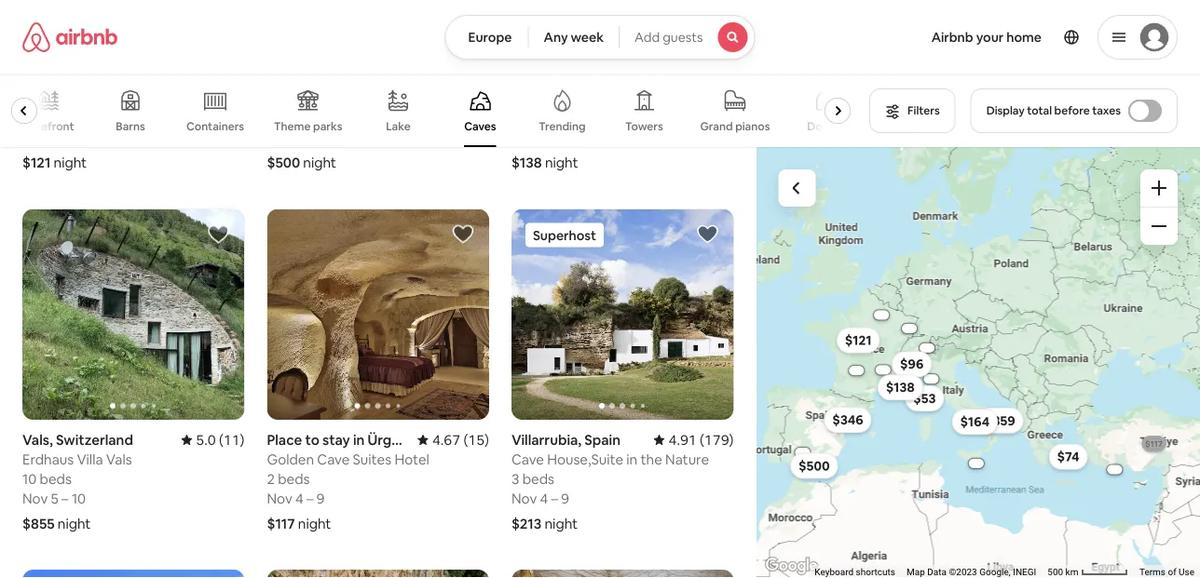 Task type: describe. For each thing, give the bounding box(es) containing it.
4.91 out of 5 average rating,  179 reviews image
[[654, 431, 734, 449]]

nov inside 3 beds nov 28 – dec 3 $121 night
[[22, 129, 48, 147]]

0 vertical spatial 3
[[22, 109, 30, 127]]

golden cave suites hotel 2 beds nov 4 – 9 $117 night
[[267, 451, 429, 533]]

hotel
[[395, 451, 429, 469]]

spain for villarrubia, spain
[[585, 431, 621, 449]]

– inside vals, switzerland erdhaus villa vals 10 beds nov 5 – 10 $855 night
[[62, 490, 69, 508]]

grand pianos
[[700, 119, 770, 134]]

filters
[[908, 103, 940, 118]]

towers
[[625, 119, 663, 134]]

5.0 out of 5 average rating,  11 reviews image
[[181, 431, 245, 449]]

keyboard shortcuts
[[815, 567, 895, 578]]

shortcuts
[[856, 567, 895, 578]]

group for villarrubia, spain cave house,suite in the nature 3 beds nov 4 – 9 $213 night
[[512, 209, 734, 420]]

add to wishlist: villarrubia, spain image
[[697, 223, 719, 246]]

terms
[[1140, 567, 1166, 578]]

28
[[51, 129, 67, 147]]

airbnb your home link
[[920, 18, 1053, 57]]

beds inside golden cave suites hotel 2 beds nov 4 – 9 $117 night
[[278, 470, 310, 488]]

beds inside 3 beds nov 28 – dec 3 $121 night
[[33, 109, 65, 127]]

night inside 3 beds nov 28 – dec 3 $121 night
[[54, 154, 87, 172]]

$117 inside button
[[1148, 441, 1160, 448]]

$74 button
[[1049, 444, 1088, 470]]

beds inside vals, switzerland erdhaus villa vals 10 beds nov 5 – 10 $855 night
[[40, 470, 72, 488]]

– inside villarrubia, spain cave house,suite in the nature 3 beds nov 4 – 9 $213 night
[[551, 490, 558, 508]]

add guests button
[[619, 15, 755, 60]]

any week
[[544, 29, 604, 46]]

$121 button
[[837, 328, 880, 354]]

4.91
[[669, 431, 697, 449]]

casa
[[267, 90, 299, 108]]

in for house
[[628, 90, 639, 108]]

4.8 (337)
[[677, 70, 734, 88]]

google,
[[980, 567, 1011, 578]]

house
[[586, 90, 625, 108]]

4 inside golden cave suites hotel 2 beds nov 4 – 9 $117 night
[[295, 490, 304, 508]]

domes
[[807, 119, 845, 134]]

group containing lakefront
[[0, 75, 858, 147]]

$500 inside button
[[799, 458, 830, 475]]

the for nature
[[641, 451, 662, 469]]

grand
[[700, 119, 733, 134]]

4 inside salobreña, spain casa acantilado 4 beds dec 11 – 16 $500 night
[[267, 109, 275, 127]]

4.8 out of 5 average rating,  337 reviews image
[[662, 70, 734, 88]]

group for vals, switzerland erdhaus villa vals 10 beds nov 5 – 10 $855 night
[[22, 209, 245, 420]]

nov inside golden cave suites hotel 2 beds nov 4 – 9 $117 night
[[267, 490, 292, 508]]

16
[[321, 129, 335, 147]]

acantilado
[[302, 90, 371, 108]]

beds inside salobreña, spain casa acantilado 4 beds dec 11 – 16 $500 night
[[278, 109, 310, 127]]

of
[[1168, 567, 1177, 578]]

500
[[1048, 567, 1063, 578]]

your
[[976, 29, 1004, 46]]

golden
[[267, 451, 314, 469]]

2 inside golden cave suites hotel 2 beds nov 4 – 9 $117 night
[[267, 470, 275, 488]]

beds inside villarrubia, spain cave house,suite in the nature 3 beds nov 4 – 9 $213 night
[[522, 470, 554, 488]]

containers
[[186, 119, 244, 134]]

4.81 (333)
[[179, 70, 245, 88]]

$500 button
[[790, 453, 838, 479]]

4.67 (15)
[[432, 431, 489, 449]]

3 inside villarrubia, spain cave house,suite in the nature 3 beds nov 4 – 9 $213 night
[[512, 470, 519, 488]]

week
[[571, 29, 604, 46]]

vals,
[[22, 431, 53, 449]]

any week button
[[528, 15, 620, 60]]

airbnb your home
[[932, 29, 1042, 46]]

zoom in image
[[1152, 181, 1167, 196]]

barns
[[116, 119, 145, 134]]

night inside golden cave suites hotel 2 beds nov 4 – 9 $117 night
[[298, 515, 331, 533]]

(15)
[[464, 431, 489, 449]]

profile element
[[778, 0, 1178, 75]]

google image
[[761, 554, 822, 579]]

nov inside vals, switzerland erdhaus villa vals 10 beds nov 5 – 10 $855 night
[[22, 490, 48, 508]]

4.92 out of 5 average rating,  50 reviews image
[[417, 70, 489, 88]]

$164 $359
[[960, 413, 1015, 431]]

(50)
[[464, 70, 489, 88]]

night inside salobreña, spain casa acantilado 4 beds dec 11 – 16 $500 night
[[303, 154, 336, 172]]

nov inside cotignac, france troglodyte house in the tuf cliff 2 beds nov 5 – 10 $138 night
[[512, 129, 537, 147]]

4.92
[[432, 70, 460, 88]]

night inside vals, switzerland erdhaus villa vals 10 beds nov 5 – 10 $855 night
[[58, 515, 91, 533]]

taxes
[[1092, 103, 1121, 118]]

0 horizontal spatial 10
[[22, 470, 37, 488]]

parks
[[313, 119, 342, 134]]

$138 inside cotignac, france troglodyte house in the tuf cliff 2 beds nov 5 – 10 $138 night
[[512, 154, 542, 172]]

4.8
[[677, 70, 697, 88]]

$500 inside salobreña, spain casa acantilado 4 beds dec 11 – 16 $500 night
[[267, 154, 300, 172]]

cotignac,
[[512, 70, 576, 88]]

beds inside cotignac, france troglodyte house in the tuf cliff 2 beds nov 5 – 10 $138 night
[[522, 109, 554, 127]]

nature
[[665, 451, 709, 469]]

$53
[[913, 391, 936, 407]]

salobreña,
[[267, 70, 336, 88]]

– inside golden cave suites hotel 2 beds nov 4 – 9 $117 night
[[307, 490, 314, 508]]

(337)
[[700, 70, 734, 88]]

suites
[[353, 451, 391, 469]]

500 km button
[[1042, 566, 1134, 579]]

data
[[927, 567, 947, 578]]

$117 button
[[1135, 439, 1173, 450]]

– inside cotignac, france troglodyte house in the tuf cliff 2 beds nov 5 – 10 $138 night
[[551, 129, 558, 147]]

5 inside cotignac, france troglodyte house in the tuf cliff 2 beds nov 5 – 10 $138 night
[[540, 129, 548, 147]]

map
[[907, 567, 925, 578]]

lake
[[386, 119, 411, 134]]

$53 button
[[905, 386, 944, 412]]

house,suite
[[547, 451, 623, 469]]

(11)
[[219, 431, 245, 449]]

any
[[544, 29, 568, 46]]

tuf
[[667, 90, 685, 108]]

keyboard shortcuts button
[[815, 566, 895, 579]]



Task type: vqa. For each thing, say whether or not it's contained in the screenshot.
$500 in button
yes



Task type: locate. For each thing, give the bounding box(es) containing it.
night right $855
[[58, 515, 91, 533]]

2 horizontal spatial 3
[[512, 470, 519, 488]]

$121 down lakefront
[[22, 154, 51, 172]]

group for golden cave suites hotel 2 beds nov 4 – 9 $117 night
[[267, 209, 489, 420]]

0 horizontal spatial $138
[[512, 154, 542, 172]]

villa
[[77, 451, 103, 469]]

theme
[[274, 119, 311, 134]]

$855
[[22, 515, 55, 533]]

2 cave from the left
[[512, 451, 544, 469]]

the left tuf
[[642, 90, 663, 108]]

keyboard
[[815, 567, 854, 578]]

$138
[[512, 154, 542, 172], [886, 380, 915, 396]]

cave inside golden cave suites hotel 2 beds nov 4 – 9 $117 night
[[317, 451, 350, 469]]

dec right the 28
[[80, 129, 106, 147]]

1 vertical spatial 3
[[109, 129, 117, 147]]

night inside cotignac, france troglodyte house in the tuf cliff 2 beds nov 5 – 10 $138 night
[[545, 154, 578, 172]]

spain inside villarrubia, spain cave house,suite in the nature 3 beds nov 4 – 9 $213 night
[[585, 431, 621, 449]]

– down the house,suite
[[551, 490, 558, 508]]

beds down golden
[[278, 470, 310, 488]]

5 inside vals, switzerland erdhaus villa vals 10 beds nov 5 – 10 $855 night
[[51, 490, 59, 508]]

0 horizontal spatial 9
[[317, 490, 325, 508]]

km
[[1066, 567, 1079, 578]]

0 vertical spatial 2
[[512, 109, 519, 127]]

5 up $855
[[51, 490, 59, 508]]

spain up acantilado
[[339, 70, 375, 88]]

$121 inside 3 beds nov 28 – dec 3 $121 night
[[22, 154, 51, 172]]

1 horizontal spatial 10
[[72, 490, 86, 508]]

beds down 'troglodyte'
[[522, 109, 554, 127]]

1 vertical spatial in
[[627, 451, 638, 469]]

4.81
[[179, 70, 208, 88]]

cave down villarrubia,
[[512, 451, 544, 469]]

$117 down golden
[[267, 515, 295, 533]]

google map
showing 22 stays. region
[[756, 147, 1200, 579]]

in for house,suite
[[627, 451, 638, 469]]

europe button
[[445, 15, 529, 60]]

$500
[[267, 154, 300, 172], [799, 458, 830, 475]]

– down erdhaus
[[62, 490, 69, 508]]

in inside cotignac, france troglodyte house in the tuf cliff 2 beds nov 5 – 10 $138 night
[[628, 90, 639, 108]]

filters button
[[870, 89, 956, 133]]

airbnb
[[932, 29, 973, 46]]

map data ©2023 google, inegi
[[907, 567, 1036, 578]]

2 dec from the left
[[267, 129, 293, 147]]

(333)
[[211, 70, 245, 88]]

spain for salobreña, spain
[[339, 70, 375, 88]]

1 horizontal spatial 3
[[109, 129, 117, 147]]

0 horizontal spatial $117
[[267, 515, 295, 533]]

lakefront
[[23, 119, 74, 134]]

trending
[[539, 119, 586, 134]]

spain inside salobreña, spain casa acantilado 4 beds dec 11 – 16 $500 night
[[339, 70, 375, 88]]

10 down 'troglodyte'
[[561, 129, 575, 147]]

$213
[[512, 515, 542, 533]]

2 inside cotignac, france troglodyte house in the tuf cliff 2 beds nov 5 – 10 $138 night
[[512, 109, 519, 127]]

2 horizontal spatial 4
[[540, 490, 548, 508]]

beds up the 28
[[33, 109, 65, 127]]

nov inside villarrubia, spain cave house,suite in the nature 3 beds nov 4 – 9 $213 night
[[512, 490, 537, 508]]

– right 11 on the top left of page
[[311, 129, 318, 147]]

group
[[0, 75, 858, 147], [22, 209, 245, 420], [267, 209, 489, 420], [512, 209, 734, 420]]

1 vertical spatial $500
[[799, 458, 830, 475]]

nov up $855
[[22, 490, 48, 508]]

add guests
[[635, 29, 703, 46]]

500 km
[[1048, 567, 1081, 578]]

0 vertical spatial $117
[[1148, 441, 1160, 448]]

inegi
[[1013, 567, 1036, 578]]

night right $213
[[545, 515, 578, 533]]

in inside villarrubia, spain cave house,suite in the nature 3 beds nov 4 – 9 $213 night
[[627, 451, 638, 469]]

add
[[635, 29, 660, 46]]

0 horizontal spatial $500
[[267, 154, 300, 172]]

1 horizontal spatial $138
[[886, 380, 915, 396]]

5.0
[[196, 431, 216, 449]]

– inside salobreña, spain casa acantilado 4 beds dec 11 – 16 $500 night
[[311, 129, 318, 147]]

0 vertical spatial 5
[[540, 129, 548, 147]]

$500 down 11 on the top left of page
[[267, 154, 300, 172]]

beds down villarrubia,
[[522, 470, 554, 488]]

dec inside salobreña, spain casa acantilado 4 beds dec 11 – 16 $500 night
[[267, 129, 293, 147]]

nov down golden
[[267, 490, 292, 508]]

cotignac, france troglodyte house in the tuf cliff 2 beds nov 5 – 10 $138 night
[[512, 70, 712, 172]]

$500 down $346 button
[[799, 458, 830, 475]]

nov up $213
[[512, 490, 537, 508]]

2 horizontal spatial 10
[[561, 129, 575, 147]]

night down the 28
[[54, 154, 87, 172]]

before
[[1055, 103, 1090, 118]]

night down golden
[[298, 515, 331, 533]]

1 vertical spatial spain
[[585, 431, 621, 449]]

1 horizontal spatial 9
[[561, 490, 569, 508]]

villarrubia, spain cave house,suite in the nature 3 beds nov 4 – 9 $213 night
[[512, 431, 709, 533]]

4 up $213
[[540, 490, 548, 508]]

$96 button
[[892, 351, 932, 378]]

10 inside cotignac, france troglodyte house in the tuf cliff 2 beds nov 5 – 10 $138 night
[[561, 129, 575, 147]]

the
[[642, 90, 663, 108], [641, 451, 662, 469]]

0 horizontal spatial dec
[[80, 129, 106, 147]]

none search field containing europe
[[445, 15, 755, 60]]

0 horizontal spatial 3
[[22, 109, 30, 127]]

add to wishlist: place to stay in ürgüp, turkey image
[[452, 223, 474, 246]]

10
[[561, 129, 575, 147], [22, 470, 37, 488], [72, 490, 86, 508]]

spain up the house,suite
[[585, 431, 621, 449]]

night down trending
[[545, 154, 578, 172]]

0 horizontal spatial 4
[[267, 109, 275, 127]]

5 down 'troglodyte'
[[540, 129, 548, 147]]

4.81 out of 5 average rating,  333 reviews image
[[165, 70, 245, 88]]

2 vertical spatial 3
[[512, 470, 519, 488]]

$74
[[1057, 449, 1079, 466]]

$121 up $346
[[845, 332, 872, 349]]

dec inside 3 beds nov 28 – dec 3 $121 night
[[80, 129, 106, 147]]

$138 down $96
[[886, 380, 915, 396]]

2 9 from the left
[[561, 490, 569, 508]]

10 down villa
[[72, 490, 86, 508]]

1 horizontal spatial 4
[[295, 490, 304, 508]]

©2023
[[949, 567, 977, 578]]

cave inside villarrubia, spain cave house,suite in the nature 3 beds nov 4 – 9 $213 night
[[512, 451, 544, 469]]

(179)
[[700, 431, 734, 449]]

4.67 out of 5 average rating,  15 reviews image
[[417, 431, 489, 449]]

1 vertical spatial $117
[[267, 515, 295, 533]]

add to wishlist: vals, switzerland image
[[207, 223, 230, 246]]

pianos
[[735, 119, 770, 134]]

1 dec from the left
[[80, 129, 106, 147]]

1 9 from the left
[[317, 490, 325, 508]]

caves
[[464, 119, 496, 134]]

$346
[[832, 412, 863, 429]]

$359
[[985, 413, 1015, 429]]

theme parks
[[274, 119, 342, 134]]

$164 button
[[952, 409, 998, 435]]

9 inside golden cave suites hotel 2 beds nov 4 – 9 $117 night
[[317, 490, 325, 508]]

switzerland
[[56, 431, 133, 449]]

4.67
[[432, 431, 460, 449]]

0 vertical spatial $500
[[267, 154, 300, 172]]

$117 right $74 button
[[1148, 441, 1160, 448]]

10 down erdhaus
[[22, 470, 37, 488]]

0 horizontal spatial cave
[[317, 451, 350, 469]]

erdhaus
[[22, 451, 74, 469]]

the inside villarrubia, spain cave house,suite in the nature 3 beds nov 4 – 9 $213 night
[[641, 451, 662, 469]]

$138 down trending
[[512, 154, 542, 172]]

$346 button
[[824, 407, 872, 433]]

4 down golden
[[295, 490, 304, 508]]

zoom out image
[[1152, 219, 1167, 234]]

beds up 11 on the top left of page
[[278, 109, 310, 127]]

0 vertical spatial $121
[[22, 154, 51, 172]]

None search field
[[445, 15, 755, 60]]

0 vertical spatial in
[[628, 90, 639, 108]]

3 beds nov 28 – dec 3 $121 night
[[22, 109, 117, 172]]

1 horizontal spatial 5
[[540, 129, 548, 147]]

nov left trending
[[512, 129, 537, 147]]

2 down golden
[[267, 470, 275, 488]]

4.92 (50)
[[432, 70, 489, 88]]

cave left suites
[[317, 451, 350, 469]]

1 horizontal spatial 2
[[512, 109, 519, 127]]

– right the 28
[[70, 129, 77, 147]]

nov left the 28
[[22, 129, 48, 147]]

$117 inside golden cave suites hotel 2 beds nov 4 – 9 $117 night
[[267, 515, 295, 533]]

the for tuf
[[642, 90, 663, 108]]

–
[[70, 129, 77, 147], [311, 129, 318, 147], [551, 129, 558, 147], [62, 490, 69, 508], [307, 490, 314, 508], [551, 490, 558, 508]]

beds down erdhaus
[[40, 470, 72, 488]]

1 cave from the left
[[317, 451, 350, 469]]

dec left 11 on the top left of page
[[267, 129, 293, 147]]

2 right caves
[[512, 109, 519, 127]]

1 horizontal spatial $500
[[799, 458, 830, 475]]

0 horizontal spatial 5
[[51, 490, 59, 508]]

$164
[[960, 414, 990, 431]]

terms of use link
[[1140, 567, 1195, 578]]

0 vertical spatial spain
[[339, 70, 375, 88]]

5
[[540, 129, 548, 147], [51, 490, 59, 508]]

1 horizontal spatial spain
[[585, 431, 621, 449]]

in right the house,suite
[[627, 451, 638, 469]]

$138 button
[[877, 375, 923, 401]]

– down 'troglodyte'
[[551, 129, 558, 147]]

france
[[579, 70, 623, 88]]

display
[[987, 103, 1025, 118]]

display total before taxes button
[[971, 89, 1178, 133]]

troglodyte
[[512, 90, 583, 108]]

0 horizontal spatial 2
[[267, 470, 275, 488]]

1 vertical spatial 2
[[267, 470, 275, 488]]

0 vertical spatial $138
[[512, 154, 542, 172]]

1 vertical spatial the
[[641, 451, 662, 469]]

in right house
[[628, 90, 639, 108]]

0 horizontal spatial spain
[[339, 70, 375, 88]]

$138 inside button
[[886, 380, 915, 396]]

guests
[[663, 29, 703, 46]]

0 horizontal spatial $121
[[22, 154, 51, 172]]

4 inside villarrubia, spain cave house,suite in the nature 3 beds nov 4 – 9 $213 night
[[540, 490, 548, 508]]

the left nature
[[641, 451, 662, 469]]

home
[[1007, 29, 1042, 46]]

salobreña, spain casa acantilado 4 beds dec 11 – 16 $500 night
[[267, 70, 375, 172]]

1 horizontal spatial cave
[[512, 451, 544, 469]]

1 vertical spatial $138
[[886, 380, 915, 396]]

vals
[[106, 451, 132, 469]]

vals, switzerland erdhaus villa vals 10 beds nov 5 – 10 $855 night
[[22, 431, 133, 533]]

1 vertical spatial $121
[[845, 332, 872, 349]]

9 inside villarrubia, spain cave house,suite in the nature 3 beds nov 4 – 9 $213 night
[[561, 490, 569, 508]]

1 horizontal spatial dec
[[267, 129, 293, 147]]

1 vertical spatial 5
[[51, 490, 59, 508]]

5.0 (11)
[[196, 431, 245, 449]]

total
[[1027, 103, 1052, 118]]

europe
[[468, 29, 512, 46]]

2 vertical spatial 10
[[72, 490, 86, 508]]

the inside cotignac, france troglodyte house in the tuf cliff 2 beds nov 5 – 10 $138 night
[[642, 90, 663, 108]]

0 vertical spatial 10
[[561, 129, 575, 147]]

1 horizontal spatial $117
[[1148, 441, 1160, 448]]

night
[[54, 154, 87, 172], [303, 154, 336, 172], [545, 154, 578, 172], [58, 515, 91, 533], [298, 515, 331, 533], [545, 515, 578, 533]]

11
[[296, 129, 308, 147]]

night inside villarrubia, spain cave house,suite in the nature 3 beds nov 4 – 9 $213 night
[[545, 515, 578, 533]]

1 horizontal spatial $121
[[845, 332, 872, 349]]

$96
[[900, 356, 923, 373]]

4.91 (179)
[[669, 431, 734, 449]]

in
[[628, 90, 639, 108], [627, 451, 638, 469]]

cave
[[317, 451, 350, 469], [512, 451, 544, 469]]

night down 16
[[303, 154, 336, 172]]

1 vertical spatial 10
[[22, 470, 37, 488]]

terms of use
[[1140, 567, 1195, 578]]

4 down casa
[[267, 109, 275, 127]]

display total before taxes
[[987, 103, 1121, 118]]

$121 inside button
[[845, 332, 872, 349]]

0 vertical spatial the
[[642, 90, 663, 108]]

– down golden
[[307, 490, 314, 508]]

– inside 3 beds nov 28 – dec 3 $121 night
[[70, 129, 77, 147]]



